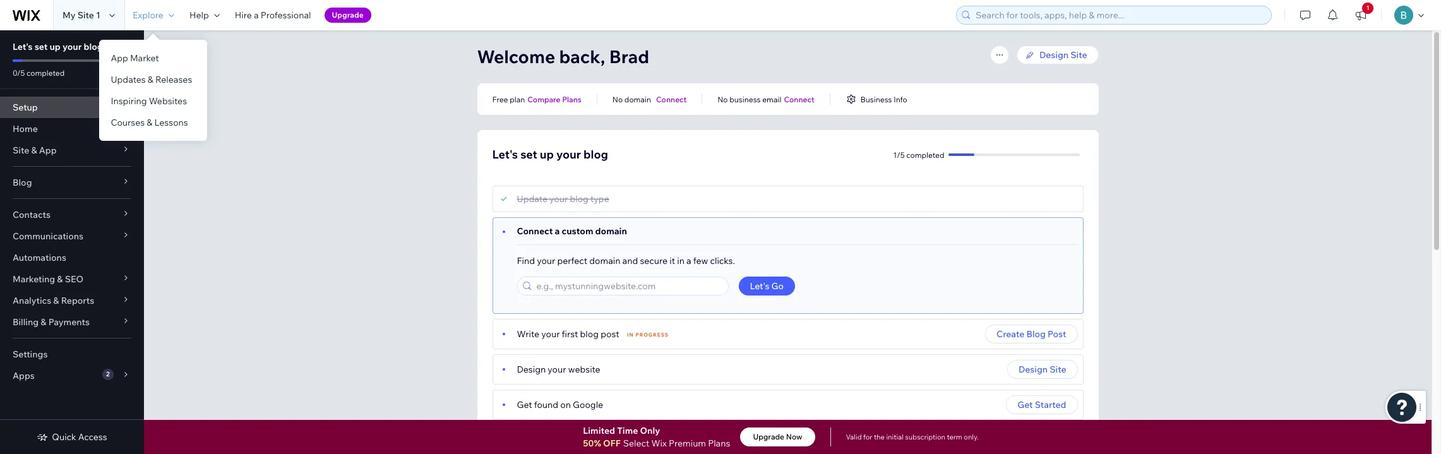 Task type: locate. For each thing, give the bounding box(es) containing it.
hire a professional
[[235, 9, 311, 21]]

your for design
[[548, 364, 566, 375]]

2 vertical spatial let's
[[750, 281, 770, 292]]

1 vertical spatial let's
[[493, 147, 518, 162]]

updates
[[111, 74, 146, 85]]

1 horizontal spatial connect
[[657, 94, 687, 104]]

welcome
[[477, 45, 556, 68]]

marketing
[[13, 274, 55, 285]]

1 horizontal spatial get
[[1018, 399, 1033, 411]]

let's go
[[750, 281, 784, 292]]

analytics
[[13, 295, 51, 306]]

0 horizontal spatial a
[[254, 9, 259, 21]]

completed
[[27, 68, 65, 78], [907, 150, 945, 160]]

marketing & seo
[[13, 274, 83, 285]]

1/5
[[894, 150, 905, 160]]

blog inside sidebar element
[[84, 41, 103, 52]]

50%
[[583, 438, 601, 449]]

site inside site & app popup button
[[13, 145, 29, 156]]

2 vertical spatial domain
[[590, 255, 621, 267]]

blog inside blog dropdown button
[[13, 177, 32, 188]]

0 horizontal spatial up
[[50, 41, 61, 52]]

plans right the compare at the top left
[[562, 94, 582, 104]]

and
[[623, 255, 638, 267]]

a left custom
[[555, 226, 560, 237]]

0 vertical spatial completed
[[27, 68, 65, 78]]

upgrade right professional at the top
[[332, 10, 364, 20]]

0 horizontal spatial get
[[517, 399, 532, 411]]

1 button
[[1348, 0, 1376, 30]]

0 vertical spatial blog
[[13, 177, 32, 188]]

app market link
[[99, 47, 207, 69]]

up up update
[[540, 147, 554, 162]]

0 vertical spatial domain
[[625, 94, 651, 104]]

1 horizontal spatial app
[[111, 52, 128, 64]]

upgrade inside button
[[332, 10, 364, 20]]

completed inside sidebar element
[[27, 68, 65, 78]]

valid for the initial subscription term only.
[[846, 433, 979, 442]]

2 connect link from the left
[[784, 94, 815, 105]]

settings link
[[0, 344, 144, 365]]

let's
[[13, 41, 33, 52], [493, 147, 518, 162], [750, 281, 770, 292]]

0 horizontal spatial 1
[[96, 9, 100, 21]]

0 horizontal spatial connect link
[[657, 94, 687, 105]]

1
[[1367, 4, 1370, 12], [96, 9, 100, 21]]

blog left post
[[1027, 329, 1046, 340]]

payments
[[48, 317, 90, 328]]

communications
[[13, 231, 83, 242]]

1 connect link from the left
[[657, 94, 687, 105]]

set up update
[[521, 147, 538, 162]]

domain down brad
[[625, 94, 651, 104]]

google
[[573, 399, 604, 411]]

a right hire
[[254, 9, 259, 21]]

completed for 0/5 completed
[[27, 68, 65, 78]]

plans right premium
[[708, 438, 731, 449]]

upgrade left now
[[753, 432, 785, 442]]

app down home "link"
[[39, 145, 57, 156]]

1 vertical spatial a
[[555, 226, 560, 237]]

& down home
[[31, 145, 37, 156]]

& for updates
[[148, 74, 154, 85]]

started
[[1035, 399, 1067, 411]]

no left business
[[718, 94, 728, 104]]

only.
[[964, 433, 979, 442]]

let's set up your blog
[[13, 41, 103, 52], [493, 147, 609, 162]]

0 horizontal spatial no
[[613, 94, 623, 104]]

initial
[[887, 433, 904, 442]]

site down home
[[13, 145, 29, 156]]

found
[[534, 399, 559, 411]]

0 vertical spatial up
[[50, 41, 61, 52]]

1 horizontal spatial set
[[521, 147, 538, 162]]

upgrade button
[[325, 8, 371, 23]]

& for billing
[[41, 317, 46, 328]]

set inside sidebar element
[[35, 41, 48, 52]]

1 horizontal spatial a
[[555, 226, 560, 237]]

a for custom
[[555, 226, 560, 237]]

connect a custom domain
[[517, 226, 627, 237]]

my site 1
[[63, 9, 100, 21]]

app market
[[111, 52, 159, 64]]

get left found in the left of the page
[[517, 399, 532, 411]]

0 horizontal spatial let's
[[13, 41, 33, 52]]

1 horizontal spatial 1
[[1367, 4, 1370, 12]]

2 horizontal spatial let's
[[750, 281, 770, 292]]

your right 'find'
[[537, 255, 556, 267]]

1 vertical spatial design site
[[1019, 364, 1067, 375]]

your down my
[[63, 41, 82, 52]]

now
[[787, 432, 803, 442]]

upgrade
[[332, 10, 364, 20], [753, 432, 785, 442]]

site inside design site button
[[1050, 364, 1067, 375]]

upgrade for upgrade now
[[753, 432, 785, 442]]

off
[[603, 438, 621, 449]]

1 horizontal spatial completed
[[907, 150, 945, 160]]

completed right 1/5
[[907, 150, 945, 160]]

updates & releases link
[[99, 69, 207, 90]]

domain up find your perfect domain and secure it in a few clicks. on the bottom
[[596, 226, 627, 237]]

set
[[35, 41, 48, 52], [521, 147, 538, 162]]

plan
[[510, 94, 525, 104]]

post
[[1048, 329, 1067, 340]]

0 vertical spatial let's set up your blog
[[13, 41, 103, 52]]

seo
[[65, 274, 83, 285]]

get started
[[1018, 399, 1067, 411]]

1 vertical spatial upgrade
[[753, 432, 785, 442]]

your for find
[[537, 255, 556, 267]]

0 vertical spatial plans
[[562, 94, 582, 104]]

your left "first"
[[542, 329, 560, 340]]

analytics & reports
[[13, 295, 94, 306]]

quick access
[[52, 432, 107, 443]]

blog down my site 1
[[84, 41, 103, 52]]

let's left go
[[750, 281, 770, 292]]

1 horizontal spatial let's set up your blog
[[493, 147, 609, 162]]

first
[[562, 329, 578, 340]]

completed right 0/5
[[27, 68, 65, 78]]

blog button
[[0, 172, 144, 193]]

domain
[[625, 94, 651, 104], [596, 226, 627, 237], [590, 255, 621, 267]]

up
[[50, 41, 61, 52], [540, 147, 554, 162]]

2 no from the left
[[718, 94, 728, 104]]

1 horizontal spatial plans
[[708, 438, 731, 449]]

1 inside button
[[1367, 4, 1370, 12]]

site & app
[[13, 145, 57, 156]]

1 vertical spatial domain
[[596, 226, 627, 237]]

1 horizontal spatial no
[[718, 94, 728, 104]]

& left seo
[[57, 274, 63, 285]]

0 horizontal spatial upgrade
[[332, 10, 364, 20]]

limited
[[583, 425, 615, 437]]

app up the updates
[[111, 52, 128, 64]]

help
[[189, 9, 209, 21]]

1 horizontal spatial connect link
[[784, 94, 815, 105]]

1 vertical spatial set
[[521, 147, 538, 162]]

let's up update
[[493, 147, 518, 162]]

it
[[670, 255, 676, 267]]

connect link for no business email connect
[[784, 94, 815, 105]]

2 horizontal spatial connect
[[784, 94, 815, 104]]

your right update
[[550, 193, 568, 205]]

0 horizontal spatial completed
[[27, 68, 65, 78]]

quick access button
[[37, 432, 107, 443]]

hire
[[235, 9, 252, 21]]

courses & lessons
[[111, 117, 188, 128]]

set up 0/5 completed
[[35, 41, 48, 52]]

1 get from the left
[[517, 399, 532, 411]]

upgrade inside button
[[753, 432, 785, 442]]

wix
[[652, 438, 667, 449]]

& left reports
[[53, 295, 59, 306]]

e.g., mystunningwebsite.com field
[[533, 277, 724, 295]]

business
[[730, 94, 761, 104]]

my
[[63, 9, 76, 21]]

design site link
[[1017, 45, 1099, 64]]

your up 'update your blog type'
[[557, 147, 581, 162]]

clicks.
[[711, 255, 735, 267]]

inspiring websites
[[111, 95, 187, 107]]

business info button
[[846, 94, 908, 105]]

1 vertical spatial blog
[[1027, 329, 1046, 340]]

premium
[[669, 438, 706, 449]]

2 get from the left
[[1018, 399, 1033, 411]]

your left website
[[548, 364, 566, 375]]

a right in
[[687, 255, 692, 267]]

get inside button
[[1018, 399, 1033, 411]]

let's up 0/5
[[13, 41, 33, 52]]

1 vertical spatial completed
[[907, 150, 945, 160]]

site down post
[[1050, 364, 1067, 375]]

connect link
[[657, 94, 687, 105], [784, 94, 815, 105]]

lessons
[[155, 117, 188, 128]]

0 vertical spatial let's
[[13, 41, 33, 52]]

1 no from the left
[[613, 94, 623, 104]]

2 horizontal spatial a
[[687, 255, 692, 267]]

1 vertical spatial up
[[540, 147, 554, 162]]

app inside popup button
[[39, 145, 57, 156]]

1 horizontal spatial upgrade
[[753, 432, 785, 442]]

site
[[77, 9, 94, 21], [1071, 49, 1088, 61], [13, 145, 29, 156], [1050, 364, 1067, 375]]

blog up contacts
[[13, 177, 32, 188]]

1 horizontal spatial up
[[540, 147, 554, 162]]

create
[[997, 329, 1025, 340]]

plans inside limited time only 50% off select wix premium plans
[[708, 438, 731, 449]]

& down inspiring websites
[[147, 117, 153, 128]]

get found on google
[[517, 399, 604, 411]]

market
[[130, 52, 159, 64]]

1 vertical spatial plans
[[708, 438, 731, 449]]

a
[[254, 9, 259, 21], [555, 226, 560, 237], [687, 255, 692, 267]]

let's set up your blog up 'update your blog type'
[[493, 147, 609, 162]]

business
[[861, 94, 893, 104]]

let's set up your blog up 0/5 completed
[[13, 41, 103, 52]]

get started button
[[1007, 396, 1078, 415]]

0 horizontal spatial blog
[[13, 177, 32, 188]]

design
[[1040, 49, 1069, 61], [517, 364, 546, 375], [1019, 364, 1048, 375]]

design site
[[1040, 49, 1088, 61], [1019, 364, 1067, 375]]

connect link for no domain connect
[[657, 94, 687, 105]]

up up 0/5 completed
[[50, 41, 61, 52]]

no down brad
[[613, 94, 623, 104]]

in progress
[[628, 332, 669, 338]]

0 vertical spatial a
[[254, 9, 259, 21]]

0 vertical spatial set
[[35, 41, 48, 52]]

domain for perfect
[[590, 255, 621, 267]]

courses & lessons link
[[99, 112, 207, 133]]

get for get started
[[1018, 399, 1033, 411]]

domain left and
[[590, 255, 621, 267]]

& right billing
[[41, 317, 46, 328]]

get left "started"
[[1018, 399, 1033, 411]]

0 vertical spatial upgrade
[[332, 10, 364, 20]]

site down search for tools, apps, help & more... field
[[1071, 49, 1088, 61]]

domain for custom
[[596, 226, 627, 237]]

1 vertical spatial app
[[39, 145, 57, 156]]

0 horizontal spatial let's set up your blog
[[13, 41, 103, 52]]

1 horizontal spatial blog
[[1027, 329, 1046, 340]]

home
[[13, 123, 38, 135]]

& for courses
[[147, 117, 153, 128]]

0 horizontal spatial set
[[35, 41, 48, 52]]

& up inspiring websites
[[148, 74, 154, 85]]

0 horizontal spatial app
[[39, 145, 57, 156]]



Task type: vqa. For each thing, say whether or not it's contained in the screenshot.
Releases
yes



Task type: describe. For each thing, give the bounding box(es) containing it.
updates & releases
[[111, 74, 192, 85]]

for
[[864, 433, 873, 442]]

compare plans link
[[528, 94, 582, 105]]

post
[[601, 329, 620, 340]]

design site inside button
[[1019, 364, 1067, 375]]

courses
[[111, 117, 145, 128]]

back,
[[560, 45, 606, 68]]

1/5 completed
[[894, 150, 945, 160]]

websites
[[149, 95, 187, 107]]

your inside sidebar element
[[63, 41, 82, 52]]

get for get found on google
[[517, 399, 532, 411]]

let's go button
[[739, 277, 796, 296]]

type
[[591, 193, 610, 205]]

setup link
[[0, 97, 144, 118]]

1 horizontal spatial let's
[[493, 147, 518, 162]]

few
[[694, 255, 709, 267]]

only
[[640, 425, 661, 437]]

website
[[568, 364, 601, 375]]

analytics & reports button
[[0, 290, 144, 312]]

up inside sidebar element
[[50, 41, 61, 52]]

no domain connect
[[613, 94, 687, 104]]

write
[[517, 329, 540, 340]]

a for professional
[[254, 9, 259, 21]]

write your first blog post
[[517, 329, 620, 340]]

the
[[874, 433, 885, 442]]

find
[[517, 255, 535, 267]]

access
[[78, 432, 107, 443]]

sidebar element
[[0, 30, 144, 454]]

& for marketing
[[57, 274, 63, 285]]

releases
[[155, 74, 192, 85]]

help button
[[182, 0, 227, 30]]

custom
[[562, 226, 594, 237]]

compare
[[528, 94, 561, 104]]

no for no domain connect
[[613, 94, 623, 104]]

free plan compare plans
[[493, 94, 582, 104]]

setup
[[13, 102, 38, 113]]

perfect
[[558, 255, 588, 267]]

your for write
[[542, 329, 560, 340]]

hire a professional link
[[227, 0, 319, 30]]

in
[[628, 332, 634, 338]]

Search for tools, apps, help & more... field
[[972, 6, 1268, 24]]

upgrade for upgrade
[[332, 10, 364, 20]]

info
[[894, 94, 908, 104]]

create blog post button
[[986, 325, 1078, 344]]

1 vertical spatial let's set up your blog
[[493, 147, 609, 162]]

welcome back, brad
[[477, 45, 650, 68]]

contacts
[[13, 209, 51, 221]]

reports
[[61, 295, 94, 306]]

blog inside create blog post button
[[1027, 329, 1046, 340]]

0 horizontal spatial plans
[[562, 94, 582, 104]]

find your perfect domain and secure it in a few clicks.
[[517, 255, 735, 267]]

0/5 completed
[[13, 68, 65, 78]]

upgrade now button
[[741, 428, 815, 447]]

apps
[[13, 370, 35, 382]]

0 vertical spatial design site
[[1040, 49, 1088, 61]]

completed for 1/5 completed
[[907, 150, 945, 160]]

your for update
[[550, 193, 568, 205]]

professional
[[261, 9, 311, 21]]

select
[[624, 438, 650, 449]]

limited time only 50% off select wix premium plans
[[583, 425, 731, 449]]

0 vertical spatial app
[[111, 52, 128, 64]]

subscription
[[906, 433, 946, 442]]

brad
[[610, 45, 650, 68]]

blog up type
[[584, 147, 609, 162]]

on
[[561, 399, 571, 411]]

site & app button
[[0, 140, 144, 161]]

update
[[517, 193, 548, 205]]

upgrade now
[[753, 432, 803, 442]]

design your website
[[517, 364, 601, 375]]

billing
[[13, 317, 39, 328]]

email
[[763, 94, 782, 104]]

create blog post
[[997, 329, 1067, 340]]

blog right "first"
[[580, 329, 599, 340]]

free
[[493, 94, 508, 104]]

explore
[[133, 9, 164, 21]]

2 vertical spatial a
[[687, 255, 692, 267]]

design inside button
[[1019, 364, 1048, 375]]

blog left type
[[570, 193, 589, 205]]

automations link
[[0, 247, 144, 269]]

inspiring websites link
[[99, 90, 207, 112]]

valid
[[846, 433, 862, 442]]

0 horizontal spatial connect
[[517, 226, 553, 237]]

let's inside let's go 'button'
[[750, 281, 770, 292]]

billing & payments
[[13, 317, 90, 328]]

no for no business email connect
[[718, 94, 728, 104]]

let's set up your blog inside sidebar element
[[13, 41, 103, 52]]

let's inside sidebar element
[[13, 41, 33, 52]]

home link
[[0, 118, 144, 140]]

design site button
[[1008, 360, 1078, 379]]

billing & payments button
[[0, 312, 144, 333]]

automations
[[13, 252, 66, 263]]

& for analytics
[[53, 295, 59, 306]]

site inside design site link
[[1071, 49, 1088, 61]]

site right my
[[77, 9, 94, 21]]

marketing & seo button
[[0, 269, 144, 290]]

& for site
[[31, 145, 37, 156]]

communications button
[[0, 226, 144, 247]]



